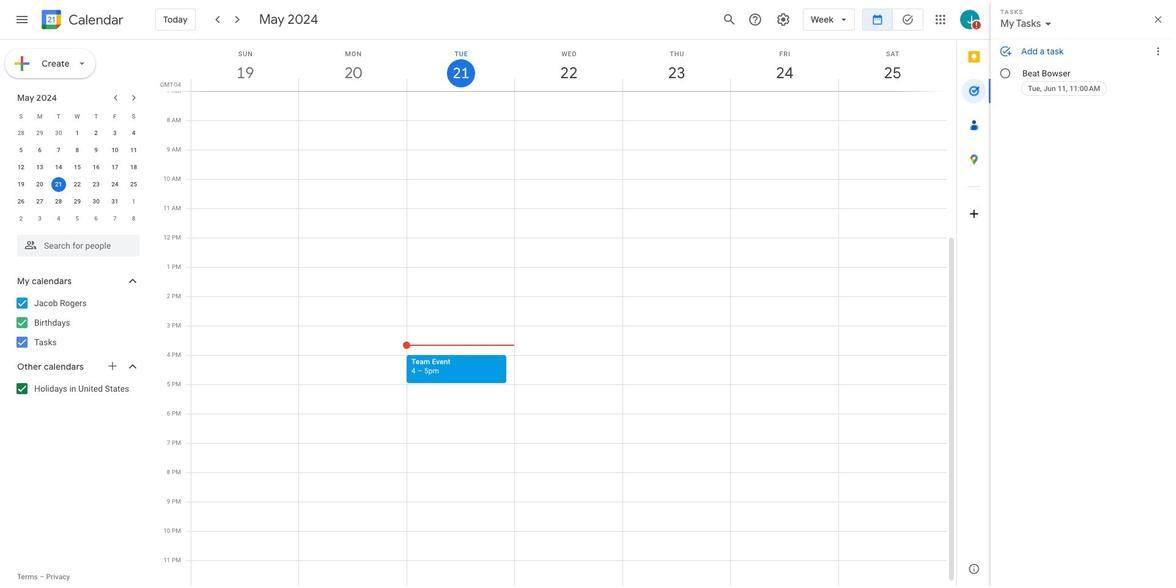 Task type: locate. For each thing, give the bounding box(es) containing it.
28 element
[[51, 195, 66, 209]]

row down 1 "element"
[[12, 142, 143, 159]]

6 row from the top
[[12, 193, 143, 210]]

26 element
[[14, 195, 28, 209]]

3 column header from the left
[[407, 40, 515, 91]]

13 element
[[32, 160, 47, 175]]

row group
[[12, 125, 143, 228]]

june 2 element
[[14, 212, 28, 226]]

heading
[[66, 13, 123, 27]]

31 element
[[108, 195, 122, 209]]

row up 22 element
[[12, 159, 143, 176]]

row down 15 element
[[12, 176, 143, 193]]

8 element
[[70, 143, 85, 158]]

22 element
[[70, 177, 85, 192]]

2 column header from the left
[[299, 40, 407, 91]]

12 element
[[14, 160, 28, 175]]

cell
[[49, 176, 68, 193]]

row down 29 element
[[12, 210, 143, 228]]

column header
[[191, 40, 299, 91], [299, 40, 407, 91], [407, 40, 515, 91], [515, 40, 623, 91], [623, 40, 731, 91], [730, 40, 839, 91], [838, 40, 947, 91]]

27 element
[[32, 195, 47, 209]]

row up 8 element
[[12, 125, 143, 142]]

june 4 element
[[51, 212, 66, 226]]

friday, may 24 element
[[731, 40, 839, 91]]

row
[[12, 108, 143, 125], [12, 125, 143, 142], [12, 142, 143, 159], [12, 159, 143, 176], [12, 176, 143, 193], [12, 193, 143, 210], [12, 210, 143, 228]]

17 element
[[108, 160, 122, 175]]

row down 22 element
[[12, 193, 143, 210]]

19 element
[[14, 177, 28, 192]]

24 element
[[108, 177, 122, 192]]

6 element
[[32, 143, 47, 158]]

None search field
[[0, 230, 152, 257]]

6 column header from the left
[[730, 40, 839, 91]]

row up 1 "element"
[[12, 108, 143, 125]]

2 element
[[89, 126, 103, 141]]

june 7 element
[[108, 212, 122, 226]]

tab list
[[957, 40, 992, 552]]

5 row from the top
[[12, 176, 143, 193]]

saturday, may 25 element
[[839, 40, 947, 91]]

add other calendars image
[[106, 360, 119, 373]]

3 row from the top
[[12, 142, 143, 159]]

23 element
[[89, 177, 103, 192]]

monday, may 20 element
[[299, 40, 407, 91]]

grid
[[157, 40, 957, 587]]

20 element
[[32, 177, 47, 192]]

7 column header from the left
[[838, 40, 947, 91]]

Search for people text field
[[24, 235, 132, 257]]

april 28 element
[[14, 126, 28, 141]]

april 29 element
[[32, 126, 47, 141]]

settings menu image
[[776, 12, 791, 27]]

9 element
[[89, 143, 103, 158]]

april 30 element
[[51, 126, 66, 141]]

5 element
[[14, 143, 28, 158]]



Task type: describe. For each thing, give the bounding box(es) containing it.
1 column header from the left
[[191, 40, 299, 91]]

heading inside calendar element
[[66, 13, 123, 27]]

1 element
[[70, 126, 85, 141]]

main drawer image
[[15, 12, 29, 27]]

3 element
[[108, 126, 122, 141]]

25 element
[[126, 177, 141, 192]]

tuesday, may 21, today element
[[407, 40, 515, 91]]

5 column header from the left
[[623, 40, 731, 91]]

june 1 element
[[126, 195, 141, 209]]

june 6 element
[[89, 212, 103, 226]]

june 3 element
[[32, 212, 47, 226]]

june 5 element
[[70, 212, 85, 226]]

2 row from the top
[[12, 125, 143, 142]]

21, today element
[[51, 177, 66, 192]]

29 element
[[70, 195, 85, 209]]

4 row from the top
[[12, 159, 143, 176]]

side panel section
[[957, 40, 992, 587]]

my calendars list
[[2, 294, 152, 352]]

30 element
[[89, 195, 103, 209]]

10 element
[[108, 143, 122, 158]]

16 element
[[89, 160, 103, 175]]

4 element
[[126, 126, 141, 141]]

15 element
[[70, 160, 85, 175]]

11 element
[[126, 143, 141, 158]]

may 2024 grid
[[12, 108, 143, 228]]

1 row from the top
[[12, 108, 143, 125]]

14 element
[[51, 160, 66, 175]]

7 element
[[51, 143, 66, 158]]

thursday, may 23 element
[[623, 40, 731, 91]]

wednesday, may 22 element
[[515, 40, 623, 91]]

cell inside may 2024 grid
[[49, 176, 68, 193]]

tab list inside side panel section
[[957, 40, 992, 552]]

7 row from the top
[[12, 210, 143, 228]]

18 element
[[126, 160, 141, 175]]

june 8 element
[[126, 212, 141, 226]]

sunday, may 19 element
[[191, 40, 299, 91]]

calendar element
[[39, 7, 123, 34]]

4 column header from the left
[[515, 40, 623, 91]]



Task type: vqa. For each thing, say whether or not it's contained in the screenshot.
the top 20
no



